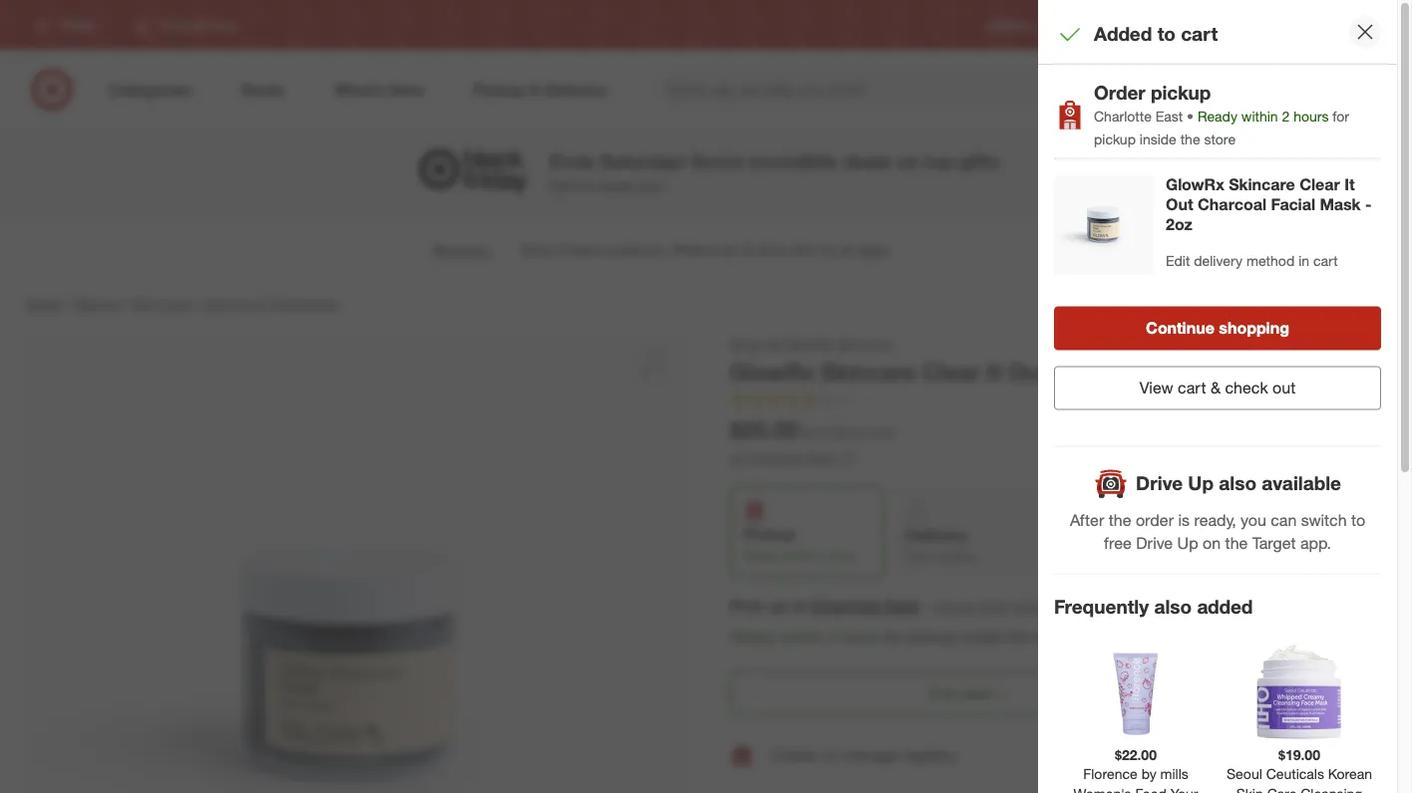 Task type: describe. For each thing, give the bounding box(es) containing it.
2 vertical spatial glowrx
[[730, 358, 814, 386]]

east inside 'dialog'
[[1156, 107, 1183, 125]]

create or manage registry
[[770, 747, 957, 766]]

What can we help you find? suggestions appear below search field
[[655, 68, 1152, 112]]

florence by mills women's feed your soul berry in love pore refining mask - 3.4 fl oz - ulta beauty image
[[1086, 643, 1186, 743]]

2oz inside glowrx skincare clear it out charcoal facial mask - 2oz
[[1166, 215, 1193, 234]]

0 horizontal spatial pickup
[[908, 627, 956, 647]]

other
[[977, 598, 1010, 615]]

2oz inside shop all glowrx skincare glowrx skincare clear it out charcoal facial mask - 2oz
[[1311, 358, 1349, 386]]

redcard
[[1153, 17, 1201, 32]]

glowrx inside glowrx skincare clear it out charcoal facial mask - 2oz
[[1166, 175, 1225, 194]]

top
[[925, 150, 954, 172]]

chat with a beauty consultant button
[[1099, 732, 1404, 778]]

0 vertical spatial to
[[1158, 22, 1176, 45]]

not
[[906, 549, 926, 564]]

target / beauty / skin care / serums & treatments
[[24, 295, 339, 313]]

out inside glowrx skincare clear it out charcoal facial mask - 2oz
[[1166, 195, 1193, 214]]

in
[[1299, 252, 1310, 269]]

drive up also available
[[1136, 472, 1341, 495]]

2 vertical spatial skincare
[[821, 358, 916, 386]]

0 vertical spatial deals
[[843, 150, 891, 172]]

within inside pickup ready within 2 hours
[[780, 548, 812, 563]]

$19.00
[[1279, 747, 1320, 764]]

skincare inside glowrx skincare clear it out charcoal facial mask - 2oz
[[1229, 175, 1295, 194]]

•
[[1187, 107, 1194, 125]]

shipping
[[1068, 525, 1134, 545]]

consultant
[[1298, 745, 1381, 764]]

find
[[1332, 17, 1355, 32]]

pickup
[[743, 525, 795, 545]]

view cart & check out
[[1140, 378, 1296, 398]]

2 inside 'dialog'
[[1282, 107, 1290, 125]]

2 inside pickup ready within 2 hours
[[815, 548, 822, 563]]

stores
[[1014, 598, 1052, 615]]

0 vertical spatial beauty
[[75, 295, 119, 313]]

1 vertical spatial at
[[791, 597, 806, 616]]

ends saturday! score incredible deals on top gifts get the deals now.
[[550, 150, 999, 195]]

the inside ends saturday! score incredible deals on top gifts get the deals now.
[[576, 177, 596, 195]]

glowrx skincare clear it out charcoal facial mask - 2oz, 1 of 4 image
[[24, 334, 682, 794]]

& inside 'dialog'
[[1211, 378, 1221, 398]]

check other stores button
[[932, 596, 1053, 618]]

ready inside pickup ready within 2 hours
[[743, 548, 777, 563]]

edit
[[1166, 252, 1190, 269]]

care
[[162, 295, 192, 313]]

0 horizontal spatial charlotte
[[746, 450, 804, 468]]

now.
[[637, 177, 665, 195]]

create
[[770, 747, 818, 766]]

out inside shop all glowrx skincare glowrx skincare clear it out charcoal facial mask - 2oz
[[1008, 358, 1048, 386]]

feed
[[1135, 785, 1167, 794]]

after the order is ready, you can switch to free drive up on the target app.
[[1070, 511, 1366, 553]]

beauty inside button
[[1240, 745, 1294, 764]]

to inside after the order is ready, you can switch to free drive up on the target app.
[[1351, 511, 1366, 530]]

ready within 2 hours for pickup inside the store
[[730, 627, 1070, 647]]

chat with a beauty consultant
[[1149, 745, 1381, 764]]

shop all glowrx skincare glowrx skincare clear it out charcoal facial mask - 2oz
[[730, 335, 1349, 386]]

view cart & check out link
[[1054, 366, 1381, 410]]

by inside $22.00 florence by mills women's feed you
[[1142, 765, 1157, 783]]

delivery
[[906, 526, 968, 546]]

it
[[1090, 548, 1097, 563]]

$25.00 ( $12.50 /ounce )
[[730, 417, 895, 445]]

ad
[[1106, 17, 1121, 32]]

ready inside 'dialog'
[[1198, 107, 1238, 125]]

1 horizontal spatial east
[[886, 597, 920, 616]]

2 vertical spatial hours
[[840, 627, 880, 647]]

frequently also added
[[1054, 596, 1253, 619]]

edit delivery method in cart
[[1166, 252, 1338, 269]]

0 vertical spatial up
[[1188, 472, 1214, 495]]

continue
[[1146, 319, 1215, 338]]

a
[[1227, 745, 1236, 764]]

women's
[[1074, 785, 1132, 794]]

continue shopping
[[1146, 319, 1290, 338]]

registry
[[903, 747, 957, 766]]

facial inside glowrx skincare clear it out charcoal facial mask - 2oz
[[1271, 195, 1316, 214]]

shopping
[[1219, 319, 1290, 338]]

check other stores
[[933, 598, 1052, 615]]

hours inside pickup ready within 2 hours
[[825, 548, 855, 563]]

1 vertical spatial for
[[884, 627, 903, 647]]

skin care link
[[131, 295, 192, 313]]

/ounce
[[848, 425, 892, 443]]

added
[[1094, 22, 1152, 45]]

find stores
[[1332, 17, 1392, 32]]

up
[[767, 597, 787, 616]]

get inside the shipping get it by sat, nov 25
[[1068, 548, 1087, 563]]

- inside glowrx skincare clear it out charcoal facial mask - 2oz
[[1365, 195, 1372, 214]]

search button
[[1138, 68, 1186, 116]]

0 vertical spatial target
[[24, 295, 62, 313]]

out
[[1273, 378, 1296, 398]]

incredible
[[749, 150, 838, 172]]

added
[[1197, 596, 1253, 619]]

treatments
[[269, 295, 339, 313]]

registry link
[[988, 16, 1033, 33]]

continue shopping button
[[1054, 307, 1381, 351]]

0 horizontal spatial store
[[1034, 627, 1070, 647]]

2 vertical spatial charlotte
[[810, 597, 882, 616]]

3 / from the left
[[196, 295, 201, 313]]

0 horizontal spatial east
[[807, 450, 835, 468]]

app.
[[1301, 533, 1331, 553]]

25
[[1165, 548, 1178, 563]]

0 horizontal spatial deals
[[600, 177, 633, 195]]

redcard link
[[1153, 16, 1201, 33]]

clear inside glowrx skincare clear it out charcoal facial mask - 2oz
[[1300, 175, 1340, 194]]

order pickup
[[1094, 81, 1211, 104]]

weekly ad link
[[1065, 16, 1121, 33]]

)
[[892, 425, 895, 443]]

mills
[[1160, 765, 1189, 783]]

dialog containing added to cart
[[1038, 0, 1412, 794]]

target inside after the order is ready, you can switch to free drive up on the target app.
[[1252, 533, 1296, 553]]

stores
[[1358, 17, 1392, 32]]

ends
[[550, 150, 595, 172]]

order
[[1094, 81, 1146, 104]]

drive inside after the order is ready, you can switch to free drive up on the target app.
[[1136, 533, 1173, 553]]

pick up at charlotte east
[[730, 597, 920, 616]]

charlotte east • ready within 2 hours
[[1094, 107, 1333, 125]]

2 vertical spatial within
[[780, 627, 822, 647]]



Task type: locate. For each thing, give the bounding box(es) containing it.
0 horizontal spatial at
[[730, 450, 742, 468]]

facial up in
[[1271, 195, 1316, 214]]

at down $25.00
[[730, 450, 742, 468]]

0 vertical spatial mask
[[1320, 195, 1361, 214]]

2 horizontal spatial pickup
[[1151, 81, 1211, 104]]

1 horizontal spatial deals
[[843, 150, 891, 172]]

1 horizontal spatial it
[[1345, 175, 1355, 194]]

0 horizontal spatial target
[[24, 295, 62, 313]]

2oz
[[1166, 215, 1193, 234], [1311, 358, 1349, 386]]

1 vertical spatial skincare
[[837, 335, 892, 353]]

1 horizontal spatial 2
[[826, 627, 835, 647]]

facial down continue
[[1160, 358, 1223, 386]]

(
[[803, 425, 806, 443]]

charlotte inside 'dialog'
[[1094, 107, 1152, 125]]

cart right view
[[1178, 378, 1206, 398]]

&
[[257, 295, 266, 313], [1211, 378, 1221, 398]]

check
[[933, 598, 973, 615]]

search
[[1138, 82, 1186, 101]]

get down ends
[[550, 177, 572, 195]]

1 horizontal spatial beauty
[[1240, 745, 1294, 764]]

serums
[[205, 295, 253, 313]]

inside down "check other stores" "button"
[[960, 627, 1002, 647]]

1 vertical spatial cart
[[1313, 252, 1338, 269]]

1 horizontal spatial also
[[1219, 472, 1257, 495]]

beauty right a
[[1240, 745, 1294, 764]]

it inside shop all glowrx skincare glowrx skincare clear it out charcoal facial mask - 2oz
[[987, 358, 1002, 386]]

dialog
[[1038, 0, 1412, 794]]

charcoal inside shop all glowrx skincare glowrx skincare clear it out charcoal facial mask - 2oz
[[1054, 358, 1153, 386]]

the down •
[[1181, 130, 1200, 148]]

store down charlotte east • ready within 2 hours
[[1204, 130, 1236, 148]]

serums & treatments link
[[205, 295, 339, 313]]

up
[[1188, 472, 1214, 495], [1178, 533, 1198, 553]]

0 horizontal spatial facial
[[1160, 358, 1223, 386]]

store
[[1204, 130, 1236, 148], [1034, 627, 1070, 647]]

drive down order
[[1136, 533, 1173, 553]]

available up can
[[1262, 472, 1341, 495]]

the down you on the bottom of page
[[1225, 533, 1248, 553]]

0 horizontal spatial available
[[929, 549, 975, 564]]

registry
[[988, 17, 1033, 32]]

1 horizontal spatial for
[[1333, 107, 1349, 125]]

2 down the pick up at charlotte east at the bottom right
[[826, 627, 835, 647]]

for inside the for pickup inside the store
[[1333, 107, 1349, 125]]

1 horizontal spatial &
[[1211, 378, 1221, 398]]

at right up
[[791, 597, 806, 616]]

0 vertical spatial skincare
[[1229, 175, 1295, 194]]

free
[[1104, 533, 1132, 553]]

2oz right out
[[1311, 358, 1349, 386]]

charlotte down $25.00
[[746, 450, 804, 468]]

0 horizontal spatial out
[[1008, 358, 1048, 386]]

0 horizontal spatial beauty
[[75, 295, 119, 313]]

weekly
[[1065, 17, 1103, 32]]

pick
[[730, 597, 763, 616]]

it inside glowrx skincare clear it out charcoal facial mask - 2oz
[[1345, 175, 1355, 194]]

beauty link
[[75, 295, 119, 313]]

up up ready, in the right of the page
[[1188, 472, 1214, 495]]

0 horizontal spatial charcoal
[[1054, 358, 1153, 386]]

on down ready, in the right of the page
[[1203, 533, 1221, 553]]

charlotte
[[1094, 107, 1152, 125], [746, 450, 804, 468], [810, 597, 882, 616]]

get inside ends saturday! score incredible deals on top gifts get the deals now.
[[550, 177, 572, 195]]

hours
[[1294, 107, 1329, 125], [825, 548, 855, 563], [840, 627, 880, 647]]

pickup down the check
[[908, 627, 956, 647]]

drive
[[1136, 472, 1183, 495], [1136, 533, 1173, 553]]

glowrx skincare clear it out charcoal facial mask - 2oz
[[1166, 175, 1372, 234]]

on inside after the order is ready, you can switch to free drive up on the target app.
[[1203, 533, 1221, 553]]

glowrx down all
[[730, 358, 814, 386]]

0 vertical spatial inside
[[1140, 130, 1177, 148]]

/ right target link
[[66, 295, 71, 313]]

find stores link
[[1332, 16, 1392, 33]]

0 vertical spatial charlotte
[[1094, 107, 1152, 125]]

0 horizontal spatial &
[[257, 295, 266, 313]]

clear inside shop all glowrx skincare glowrx skincare clear it out charcoal facial mask - 2oz
[[923, 358, 981, 386]]

cart right in
[[1313, 252, 1338, 269]]

1 vertical spatial clear
[[923, 358, 981, 386]]

1 vertical spatial mask
[[1230, 358, 1289, 386]]

1 horizontal spatial inside
[[1140, 130, 1177, 148]]

1 vertical spatial get
[[1068, 548, 1087, 563]]

- inside shop all glowrx skincare glowrx skincare clear it out charcoal facial mask - 2oz
[[1295, 358, 1304, 386]]

0 vertical spatial pickup
[[1151, 81, 1211, 104]]

ready down pick
[[730, 627, 776, 647]]

gifts
[[960, 150, 999, 172]]

target down can
[[1252, 533, 1296, 553]]

mask inside glowrx skincare clear it out charcoal facial mask - 2oz
[[1320, 195, 1361, 214]]

1 / from the left
[[66, 295, 71, 313]]

hours up glowrx skincare clear it out charcoal facial mask - 2oz
[[1294, 107, 1329, 125]]

seoul ceuticals korean skin care cleansing face mask cream - korean face mask skincare k beauty face masks contains lavender + lemon peel, 2oz image
[[1250, 643, 1349, 743]]

manage
[[841, 747, 899, 766]]

0 horizontal spatial mask
[[1230, 358, 1289, 386]]

charlotte down order
[[1094, 107, 1152, 125]]

2 drive from the top
[[1136, 533, 1173, 553]]

1 vertical spatial -
[[1295, 358, 1304, 386]]

hours inside 'dialog'
[[1294, 107, 1329, 125]]

& left check
[[1211, 378, 1221, 398]]

nov
[[1140, 548, 1162, 563]]

0 horizontal spatial to
[[1158, 22, 1176, 45]]

/
[[66, 295, 71, 313], [123, 295, 127, 313], [196, 295, 201, 313]]

available inside 'dialog'
[[1262, 472, 1341, 495]]

$19.00 link
[[1226, 643, 1373, 794]]

1 vertical spatial up
[[1178, 533, 1198, 553]]

1 vertical spatial to
[[1351, 511, 1366, 530]]

target
[[24, 295, 62, 313], [1252, 533, 1296, 553]]

can
[[1271, 511, 1297, 530]]

within right •
[[1242, 107, 1278, 125]]

7 link
[[730, 391, 852, 414]]

skin
[[131, 295, 158, 313]]

& right serums
[[257, 295, 266, 313]]

skincare down the for pickup inside the store
[[1229, 175, 1295, 194]]

glowrx right all
[[785, 335, 833, 353]]

by inside the shipping get it by sat, nov 25
[[1100, 548, 1113, 563]]

glowrx down the for pickup inside the store
[[1166, 175, 1225, 194]]

the up free
[[1109, 511, 1131, 530]]

method
[[1247, 252, 1295, 269]]

1 horizontal spatial -
[[1365, 195, 1372, 214]]

pickup ready within 2 hours
[[743, 525, 855, 563]]

2 vertical spatial east
[[886, 597, 920, 616]]

1 vertical spatial it
[[987, 358, 1002, 386]]

added to cart
[[1094, 22, 1218, 45]]

check
[[1225, 378, 1268, 398]]

within down pickup
[[780, 548, 812, 563]]

to right the added
[[1158, 22, 1176, 45]]

facial inside shop all glowrx skincare glowrx skincare clear it out charcoal facial mask - 2oz
[[1160, 358, 1223, 386]]

0 vertical spatial within
[[1242, 107, 1278, 125]]

0 vertical spatial &
[[257, 295, 266, 313]]

0 vertical spatial facial
[[1271, 195, 1316, 214]]

on
[[897, 150, 919, 172], [1203, 533, 1221, 553]]

all
[[767, 335, 781, 353]]

deals left now.
[[600, 177, 633, 195]]

0 vertical spatial it
[[1345, 175, 1355, 194]]

store inside the for pickup inside the store
[[1204, 130, 1236, 148]]

1 horizontal spatial facial
[[1271, 195, 1316, 214]]

target left 'beauty' link
[[24, 295, 62, 313]]

by
[[1100, 548, 1113, 563], [1142, 765, 1157, 783]]

0 horizontal spatial on
[[897, 150, 919, 172]]

1 horizontal spatial 2oz
[[1311, 358, 1349, 386]]

0 horizontal spatial by
[[1100, 548, 1113, 563]]

for down charlotte east button on the bottom
[[884, 627, 903, 647]]

ready down pickup
[[743, 548, 777, 563]]

cart up search
[[1181, 22, 1218, 45]]

shop
[[730, 335, 763, 353]]

1 vertical spatial target
[[1252, 533, 1296, 553]]

2oz up edit
[[1166, 215, 1193, 234]]

0 vertical spatial also
[[1219, 472, 1257, 495]]

1 vertical spatial glowrx
[[785, 335, 833, 353]]

hours up the pick up at charlotte east at the bottom right
[[825, 548, 855, 563]]

1 vertical spatial out
[[1008, 358, 1048, 386]]

1 horizontal spatial pickup
[[1094, 130, 1136, 148]]

by right 'it'
[[1100, 548, 1113, 563]]

0 vertical spatial 2oz
[[1166, 215, 1193, 234]]

1 vertical spatial beauty
[[1240, 745, 1294, 764]]

you
[[1241, 511, 1266, 530]]

pickup down order
[[1094, 130, 1136, 148]]

switch
[[1301, 511, 1347, 530]]

1 vertical spatial charcoal
[[1054, 358, 1153, 386]]

1 horizontal spatial target
[[1252, 533, 1296, 553]]

2 horizontal spatial charlotte
[[1094, 107, 1152, 125]]

for
[[1333, 107, 1349, 125], [884, 627, 903, 647]]

order
[[1136, 511, 1174, 530]]

by up feed in the bottom of the page
[[1142, 765, 1157, 783]]

for down find
[[1333, 107, 1349, 125]]

$22.00 florence by mills women's feed you
[[1062, 747, 1210, 794]]

at
[[730, 450, 742, 468], [791, 597, 806, 616]]

cart
[[1181, 22, 1218, 45], [1313, 252, 1338, 269], [1178, 378, 1206, 398]]

1 horizontal spatial available
[[1262, 472, 1341, 495]]

mask inside shop all glowrx skincare glowrx skincare clear it out charcoal facial mask - 2oz
[[1230, 358, 1289, 386]]

hours down charlotte east button on the bottom
[[840, 627, 880, 647]]

charlotte up 'ready within 2 hours for pickup inside the store'
[[810, 597, 882, 616]]

shipping get it by sat, nov 25
[[1068, 525, 1178, 563]]

get left 'it'
[[1068, 548, 1087, 563]]

also up you on the bottom of page
[[1219, 472, 1257, 495]]

2 up the pick up at charlotte east at the bottom right
[[815, 548, 822, 563]]

the down ends
[[576, 177, 596, 195]]

also down 25
[[1154, 596, 1192, 619]]

mask
[[1320, 195, 1361, 214], [1230, 358, 1289, 386]]

1 horizontal spatial get
[[1068, 548, 1087, 563]]

at charlotte east
[[730, 450, 835, 468]]

1 vertical spatial by
[[1142, 765, 1157, 783]]

on inside ends saturday! score incredible deals on top gifts get the deals now.
[[897, 150, 919, 172]]

ready,
[[1194, 511, 1236, 530]]

1 vertical spatial on
[[1203, 533, 1221, 553]]

1 vertical spatial inside
[[960, 627, 1002, 647]]

$25.00
[[730, 417, 799, 445]]

1 horizontal spatial at
[[791, 597, 806, 616]]

for pickup inside the store
[[1094, 107, 1349, 148]]

up down is
[[1178, 533, 1198, 553]]

charcoal inside glowrx skincare clear it out charcoal facial mask - 2oz
[[1198, 195, 1267, 214]]

or
[[822, 747, 837, 766]]

1 horizontal spatial out
[[1166, 195, 1193, 214]]

skincare up 7
[[821, 358, 916, 386]]

chat
[[1149, 745, 1186, 764]]

2 vertical spatial ready
[[730, 627, 776, 647]]

within down up
[[780, 627, 822, 647]]

0 vertical spatial drive
[[1136, 472, 1183, 495]]

glowrx skincare clear it out charcoal facial mask - 2oz image
[[1054, 175, 1154, 275]]

florence
[[1083, 765, 1138, 783]]

skincare
[[1229, 175, 1295, 194], [837, 335, 892, 353], [821, 358, 916, 386]]

weekly ad
[[1065, 17, 1121, 32]]

/ left skin at top
[[123, 295, 127, 313]]

0 vertical spatial out
[[1166, 195, 1193, 214]]

1 horizontal spatial by
[[1142, 765, 1157, 783]]

east down $12.50
[[807, 450, 835, 468]]

available down delivery
[[929, 549, 975, 564]]

east left •
[[1156, 107, 1183, 125]]

1 vertical spatial also
[[1154, 596, 1192, 619]]

drive up order
[[1136, 472, 1183, 495]]

2 vertical spatial cart
[[1178, 378, 1206, 398]]

1 horizontal spatial charcoal
[[1198, 195, 1267, 214]]

pickup for order pickup
[[1151, 81, 1211, 104]]

inside down "order pickup"
[[1140, 130, 1177, 148]]

on left top
[[897, 150, 919, 172]]

pickup inside the for pickup inside the store
[[1094, 130, 1136, 148]]

advertisement region
[[8, 226, 1404, 274]]

within
[[1242, 107, 1278, 125], [780, 548, 812, 563], [780, 627, 822, 647]]

2 up glowrx skincare clear it out charcoal facial mask - 2oz
[[1282, 107, 1290, 125]]

charcoal up delivery
[[1198, 195, 1267, 214]]

skincare up the /ounce
[[837, 335, 892, 353]]

1 horizontal spatial charlotte
[[810, 597, 882, 616]]

0 vertical spatial ready
[[1198, 107, 1238, 125]]

0 vertical spatial on
[[897, 150, 919, 172]]

0 horizontal spatial it
[[987, 358, 1002, 386]]

inside inside the for pickup inside the store
[[1140, 130, 1177, 148]]

2 / from the left
[[123, 295, 127, 313]]

beauty left skin at top
[[75, 295, 119, 313]]

0 vertical spatial cart
[[1181, 22, 1218, 45]]

east up 'ready within 2 hours for pickup inside the store'
[[886, 597, 920, 616]]

1 vertical spatial facial
[[1160, 358, 1223, 386]]

view
[[1140, 378, 1174, 398]]

2 horizontal spatial 2
[[1282, 107, 1290, 125]]

score
[[691, 150, 744, 172]]

pickup for for pickup inside the store
[[1094, 130, 1136, 148]]

1 vertical spatial pickup
[[1094, 130, 1136, 148]]

0 vertical spatial by
[[1100, 548, 1113, 563]]

/ right care
[[196, 295, 201, 313]]

delivery
[[1194, 252, 1243, 269]]

up inside after the order is ready, you can switch to free drive up on the target app.
[[1178, 533, 1198, 553]]

available inside delivery not available
[[929, 549, 975, 564]]

pickup up •
[[1151, 81, 1211, 104]]

0 horizontal spatial -
[[1295, 358, 1304, 386]]

7
[[824, 392, 832, 409]]

1 drive from the top
[[1136, 472, 1183, 495]]

1 horizontal spatial on
[[1203, 533, 1221, 553]]

ready right •
[[1198, 107, 1238, 125]]

available
[[1262, 472, 1341, 495], [929, 549, 975, 564]]

deals left top
[[843, 150, 891, 172]]

to right the switch
[[1351, 511, 1366, 530]]

target link
[[24, 295, 62, 313]]

1 vertical spatial 2
[[815, 548, 822, 563]]

saturday!
[[600, 150, 686, 172]]

delivery not available
[[906, 526, 975, 564]]

0 vertical spatial hours
[[1294, 107, 1329, 125]]

2 vertical spatial 2
[[826, 627, 835, 647]]

1 horizontal spatial store
[[1204, 130, 1236, 148]]

0 vertical spatial available
[[1262, 472, 1341, 495]]

after
[[1070, 511, 1104, 530]]

charcoal down continue
[[1054, 358, 1153, 386]]

the
[[1181, 130, 1200, 148], [576, 177, 596, 195], [1109, 511, 1131, 530], [1225, 533, 1248, 553], [1007, 627, 1029, 647]]

0 vertical spatial -
[[1365, 195, 1372, 214]]

0 horizontal spatial get
[[550, 177, 572, 195]]

$22.00
[[1115, 747, 1157, 764]]

frequently
[[1054, 596, 1149, 619]]

2 vertical spatial pickup
[[908, 627, 956, 647]]

0 horizontal spatial 2
[[815, 548, 822, 563]]

0 vertical spatial charcoal
[[1198, 195, 1267, 214]]

the inside the for pickup inside the store
[[1181, 130, 1200, 148]]

charlotte east button
[[810, 595, 920, 618]]

east
[[1156, 107, 1183, 125], [807, 450, 835, 468], [886, 597, 920, 616]]

the down stores
[[1007, 627, 1029, 647]]

facial
[[1271, 195, 1316, 214], [1160, 358, 1223, 386]]

store down stores
[[1034, 627, 1070, 647]]

0 vertical spatial store
[[1204, 130, 1236, 148]]

to
[[1158, 22, 1176, 45], [1351, 511, 1366, 530]]



Task type: vqa. For each thing, say whether or not it's contained in the screenshot.
The wait is over, spring is coming in hot.
no



